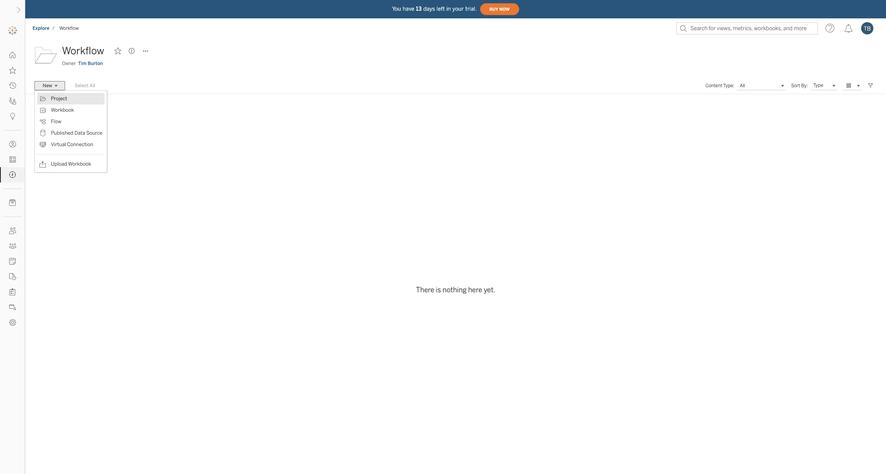 Task type: vqa. For each thing, say whether or not it's contained in the screenshot.
"Skip to Content" LINK
no



Task type: describe. For each thing, give the bounding box(es) containing it.
main navigation. press the up and down arrow keys to access links. element
[[0, 48, 25, 331]]

flow
[[51, 119, 61, 125]]

schedules image
[[9, 258, 16, 265]]

all inside dropdown button
[[741, 83, 746, 88]]

here
[[469, 286, 483, 295]]

type
[[814, 83, 824, 88]]

menu containing project
[[35, 91, 107, 172]]

type:
[[724, 83, 735, 88]]

project image
[[34, 43, 57, 66]]

type button
[[811, 81, 839, 90]]

shared with me image
[[9, 98, 16, 105]]

have
[[403, 6, 415, 12]]

sort by:
[[792, 83, 809, 88]]

project
[[51, 96, 67, 102]]

buy
[[490, 7, 499, 12]]

Search for views, metrics, workbooks, and more text field
[[677, 22, 819, 34]]

new button
[[34, 81, 65, 90]]

you have 13 days left in your trial.
[[392, 6, 477, 12]]

upload workbook
[[51, 161, 91, 167]]

1 vertical spatial workflow
[[62, 45, 104, 57]]

explore /
[[33, 26, 55, 31]]

is
[[436, 286, 441, 295]]

data
[[75, 130, 85, 136]]

0 vertical spatial workbook
[[51, 107, 74, 113]]

in
[[447, 6, 451, 12]]

0 vertical spatial workflow
[[59, 26, 79, 31]]

now
[[500, 7, 510, 12]]

all inside button
[[90, 83, 95, 88]]

navigation panel element
[[0, 23, 25, 331]]

published data source
[[51, 130, 102, 136]]

upload
[[51, 161, 67, 167]]

tim
[[78, 61, 87, 66]]

sort
[[792, 83, 801, 88]]

new
[[43, 83, 52, 88]]

recommendations image
[[9, 113, 16, 120]]

burton
[[88, 61, 103, 66]]

explore image
[[9, 172, 16, 179]]

tim burton link
[[78, 60, 103, 67]]

external assets image
[[9, 200, 16, 207]]

buy now button
[[480, 3, 520, 15]]

favorites image
[[9, 67, 16, 74]]

there is nothing here yet.
[[416, 286, 496, 295]]

tasks image
[[9, 289, 16, 296]]

recents image
[[9, 82, 16, 89]]



Task type: locate. For each thing, give the bounding box(es) containing it.
all button
[[738, 81, 787, 90]]

workbook down project on the left top of the page
[[51, 107, 74, 113]]

left
[[437, 6, 445, 12]]

workbook down the connection
[[68, 161, 91, 167]]

explore link
[[32, 25, 50, 31]]

virtual
[[51, 142, 66, 148]]

workflow up owner tim burton at left
[[62, 45, 104, 57]]

content type:
[[706, 83, 735, 88]]

personal space image
[[9, 141, 16, 148]]

2 all from the left
[[741, 83, 746, 88]]

/
[[52, 26, 55, 31]]

menu
[[35, 91, 107, 172]]

virtual connection
[[51, 142, 93, 148]]

published
[[51, 130, 73, 136]]

owner
[[62, 61, 76, 66]]

project menu item
[[37, 93, 105, 105]]

your
[[453, 6, 464, 12]]

1 horizontal spatial all
[[741, 83, 746, 88]]

content
[[706, 83, 723, 88]]

site status image
[[9, 304, 16, 311]]

trial.
[[466, 6, 477, 12]]

source
[[86, 130, 102, 136]]

1 vertical spatial workbook
[[68, 161, 91, 167]]

grid view image
[[846, 82, 853, 89]]

groups image
[[9, 243, 16, 250]]

workflow element
[[57, 26, 81, 31]]

select all button
[[70, 81, 100, 90]]

all right select at the left of the page
[[90, 83, 95, 88]]

13
[[416, 6, 422, 12]]

collections image
[[9, 156, 16, 163]]

by:
[[802, 83, 809, 88]]

home image
[[9, 52, 16, 59]]

select all
[[75, 83, 95, 88]]

all right type:
[[741, 83, 746, 88]]

users image
[[9, 228, 16, 234]]

you
[[392, 6, 401, 12]]

days
[[424, 6, 436, 12]]

workbook
[[51, 107, 74, 113], [68, 161, 91, 167]]

settings image
[[9, 320, 16, 326]]

owner tim burton
[[62, 61, 103, 66]]

connection
[[67, 142, 93, 148]]

buy now
[[490, 7, 510, 12]]

yet.
[[484, 286, 496, 295]]

all
[[90, 83, 95, 88], [741, 83, 746, 88]]

1 all from the left
[[90, 83, 95, 88]]

explore
[[33, 26, 49, 31]]

select
[[75, 83, 89, 88]]

workflow
[[59, 26, 79, 31], [62, 45, 104, 57]]

nothing
[[443, 286, 467, 295]]

0 horizontal spatial all
[[90, 83, 95, 88]]

jobs image
[[9, 274, 16, 280]]

there
[[416, 286, 435, 295]]

workflow right /
[[59, 26, 79, 31]]



